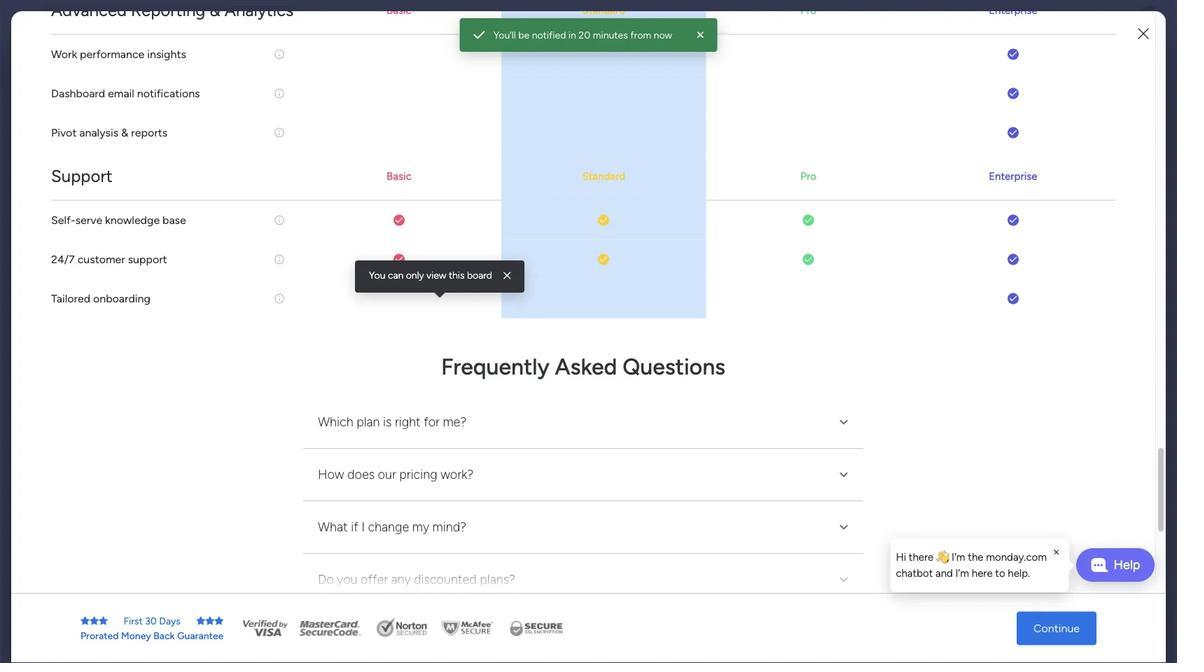 Task type: locate. For each thing, give the bounding box(es) containing it.
the up here
[[968, 551, 984, 564]]

2 horizontal spatial interns
[[612, 234, 646, 247]]

1 down the interns ate all the pop tarts!
[[610, 271, 614, 283]]

i'm right 👋,
[[952, 551, 966, 564]]

questions
[[623, 354, 726, 381]]

money
[[121, 630, 151, 642]]

how does our pricing work? button
[[303, 449, 864, 501]]

plans?
[[480, 572, 516, 587]]

enterprise for support
[[989, 170, 1038, 182]]

do left you
[[318, 572, 334, 587]]

1 owner field from the top
[[366, 288, 403, 304]]

chat bot icon image
[[1091, 558, 1109, 572]]

close image
[[836, 519, 853, 536]]

the
[[681, 234, 698, 247], [968, 551, 984, 564]]

the
[[591, 234, 609, 247]]

1 vertical spatial earliest
[[454, 371, 482, 381]]

0 vertical spatial basic
[[387, 4, 412, 16]]

close image inside how does our pricing work? dropdown button
[[836, 466, 853, 483]]

1 vertical spatial new
[[363, 160, 383, 172]]

star image up guarantee
[[205, 617, 215, 626]]

👋,
[[937, 551, 950, 564]]

close image for me?
[[836, 414, 853, 431]]

see plans
[[245, 11, 287, 23]]

date down board
[[468, 290, 488, 302]]

0 horizontal spatial interns
[[300, 38, 353, 59]]

due date down this
[[448, 290, 488, 302]]

Owner field
[[366, 288, 403, 304], [366, 465, 403, 480]]

1 horizontal spatial &
[[210, 0, 221, 20]]

19d link
[[876, 192, 904, 206]]

0 horizontal spatial hire
[[226, 38, 259, 59]]

2 star image from the left
[[205, 617, 215, 626]]

earliest inside nov 29 earliest
[[454, 371, 482, 381]]

0 horizontal spatial write
[[594, 109, 622, 123]]

onboarding
[[93, 292, 150, 306]]

updates / 1 button
[[582, 62, 664, 84]]

owner right v2 multiple person column icon
[[244, 198, 275, 210]]

0 vertical spatial close image
[[836, 414, 853, 431]]

1 vertical spatial the
[[968, 551, 984, 564]]

1 star image from the left
[[81, 617, 90, 626]]

3 star image from the left
[[196, 617, 205, 626]]

notified
[[532, 29, 566, 41]]

0 vertical spatial enterprise
[[989, 4, 1038, 16]]

dropdown field down pop
[[692, 288, 745, 304]]

monday work management
[[62, 9, 218, 25]]

dialog
[[891, 539, 1070, 593]]

owner
[[244, 198, 275, 210], [370, 290, 399, 302], [370, 467, 399, 479]]

write left an
[[594, 109, 622, 123]]

Dropdown field
[[692, 112, 745, 127], [692, 288, 745, 304]]

help button
[[1077, 549, 1155, 582], [1059, 624, 1108, 647]]

1 vertical spatial due
[[448, 467, 465, 479]]

the inside hi there 👋,  i'm the monday.com chatbot and i'm here to help.
[[968, 551, 984, 564]]

0 horizontal spatial 1
[[610, 271, 614, 283]]

0 vertical spatial date
[[468, 290, 488, 302]]

you'll be notified in 20 minutes from now
[[494, 29, 673, 41]]

i'm right and
[[956, 567, 970, 580]]

1 vertical spatial basic
[[387, 170, 412, 182]]

0 vertical spatial due
[[448, 290, 465, 302]]

search everything image
[[1059, 10, 1073, 24]]

0 vertical spatial &
[[210, 0, 221, 20]]

0 horizontal spatial new
[[263, 38, 296, 59]]

Status field
[[575, 112, 611, 127]]

here
[[972, 567, 993, 580]]

1 vertical spatial do
[[318, 572, 334, 587]]

reply...
[[672, 345, 700, 357]]

dropdown down pop
[[695, 290, 741, 302]]

1 vertical spatial dropdown
[[695, 290, 741, 302]]

not started
[[414, 273, 466, 285], [567, 316, 619, 328], [567, 492, 619, 504]]

1 vertical spatial &
[[121, 126, 129, 139]]

2 vertical spatial owner
[[370, 467, 399, 479]]

enterprise for advanced reporting & analytics
[[989, 4, 1038, 16]]

1 vertical spatial not
[[567, 316, 584, 328]]

how does our pricing work?
[[318, 467, 474, 482]]

0 horizontal spatial the
[[681, 234, 698, 247]]

2 owner field from the top
[[366, 465, 403, 480]]

main workspace
[[240, 54, 316, 66]]

1 horizontal spatial interns
[[386, 160, 418, 172]]

/
[[643, 67, 647, 79]]

0 vertical spatial earliest
[[454, 194, 482, 205]]

close image
[[694, 28, 708, 42]]

star image for fourth star icon
[[205, 617, 215, 626]]

continue
[[1034, 622, 1080, 635]]

1 horizontal spatial the
[[968, 551, 984, 564]]

0 vertical spatial not
[[414, 273, 431, 285]]

dialog containing hi there 👋,  i'm the monday.com
[[891, 539, 1070, 593]]

2 enterprise from the top
[[989, 170, 1038, 182]]

0 vertical spatial hire new interns
[[226, 38, 353, 59]]

help
[[1114, 558, 1141, 573], [1071, 628, 1096, 642]]

1 vertical spatial hire
[[341, 160, 361, 172]]

0 vertical spatial owner field
[[366, 288, 403, 304]]

1 enterprise from the top
[[989, 4, 1038, 16]]

customer
[[78, 253, 125, 266]]

2 vertical spatial earliest
[[454, 573, 482, 583]]

first 30 days
[[124, 615, 181, 627]]

button padding image
[[1137, 27, 1151, 41]]

0 vertical spatial dropdown field
[[692, 112, 745, 127]]

workspace
[[265, 54, 316, 66]]

continue button
[[1017, 612, 1097, 646]]

& left reports
[[121, 126, 129, 139]]

1 horizontal spatial 1
[[650, 67, 654, 79]]

0 vertical spatial started
[[433, 273, 466, 285]]

v2 multiple person column image
[[226, 198, 236, 210]]

3 earliest from the top
[[454, 573, 482, 583]]

0 vertical spatial standard
[[582, 4, 626, 16]]

& left see
[[210, 0, 221, 20]]

1 vertical spatial not started
[[567, 316, 619, 328]]

what
[[318, 520, 348, 535]]

1 vertical spatial due date
[[448, 467, 488, 479]]

not
[[414, 273, 431, 285], [567, 316, 584, 328], [567, 492, 584, 504]]

&
[[210, 0, 221, 20], [121, 126, 129, 139]]

19d
[[888, 193, 904, 205]]

1 vertical spatial owner
[[370, 290, 399, 302]]

0 vertical spatial new
[[263, 38, 296, 59]]

frequently asked questions
[[441, 354, 726, 381]]

0 horizontal spatial do
[[117, 85, 133, 100]]

close image inside do you offer any discounted plans? dropdown button
[[836, 572, 853, 588]]

monday.com
[[987, 551, 1047, 564]]

1 due date from the top
[[448, 290, 488, 302]]

standard for advanced reporting & analytics
[[582, 4, 626, 16]]

1 date from the top
[[468, 290, 488, 302]]

the inside hire new interns dialog
[[681, 234, 698, 247]]

days
[[159, 615, 181, 627]]

1 vertical spatial help
[[1071, 628, 1096, 642]]

board
[[467, 269, 492, 281]]

1 due from the top
[[448, 290, 465, 302]]

owner field down you
[[366, 288, 403, 304]]

close image
[[836, 414, 853, 431], [836, 466, 853, 483], [836, 572, 853, 588]]

1 vertical spatial owner field
[[366, 465, 403, 480]]

do right to
[[117, 85, 133, 100]]

1 dropdown from the top
[[695, 113, 741, 125]]

select product image
[[13, 10, 27, 24]]

analytics
[[225, 0, 294, 20]]

1 pro from the top
[[801, 4, 817, 16]]

verified by visa image
[[240, 618, 290, 639]]

1 close image from the top
[[836, 414, 853, 431]]

insights
[[147, 48, 186, 61]]

pricing
[[400, 467, 438, 482]]

2 earliest from the top
[[454, 371, 482, 381]]

2 close image from the top
[[836, 466, 853, 483]]

0 vertical spatial hire
[[226, 38, 259, 59]]

1 vertical spatial standard
[[582, 170, 626, 182]]

1 dropdown field from the top
[[692, 112, 745, 127]]

1 vertical spatial 1
[[610, 271, 614, 283]]

1 horizontal spatial hire
[[341, 160, 361, 172]]

2 dropdown from the top
[[695, 290, 741, 302]]

0 vertical spatial write
[[594, 109, 622, 123]]

owner down you
[[370, 290, 399, 302]]

1 vertical spatial pro
[[801, 170, 817, 182]]

1 vertical spatial close image
[[836, 466, 853, 483]]

mind?
[[433, 520, 467, 535]]

1 horizontal spatial write
[[638, 345, 662, 357]]

owner field down is
[[366, 465, 403, 480]]

work performance insights
[[51, 48, 186, 61]]

knowledge
[[105, 214, 160, 227]]

dropdown field down files
[[692, 112, 745, 127]]

1 horizontal spatial help
[[1114, 558, 1141, 573]]

due date field right pricing
[[444, 465, 492, 480]]

0 horizontal spatial star image
[[90, 617, 99, 626]]

2 vertical spatial close image
[[836, 572, 853, 588]]

management
[[141, 9, 218, 25]]

which
[[318, 415, 354, 430]]

write inside button
[[594, 109, 622, 123]]

due date right pricing
[[448, 467, 488, 479]]

due down this
[[448, 290, 465, 302]]

1 vertical spatial enterprise
[[989, 170, 1038, 182]]

0 vertical spatial dropdown
[[695, 113, 741, 125]]

chatbot
[[896, 567, 933, 580]]

star image
[[90, 617, 99, 626], [205, 617, 215, 626]]

due date field down this
[[444, 288, 492, 304]]

2 due date from the top
[[448, 467, 488, 479]]

0 horizontal spatial &
[[121, 126, 129, 139]]

2 date from the top
[[468, 467, 488, 479]]

hire new interns dialog
[[0, 0, 1178, 663]]

owner inside hire new interns dialog
[[244, 198, 275, 210]]

2 basic from the top
[[387, 170, 412, 182]]

dropdown down files
[[695, 113, 741, 125]]

basic for support
[[387, 170, 412, 182]]

invite members image
[[993, 10, 1007, 24]]

dashboard email notifications
[[51, 87, 200, 100]]

0 vertical spatial help button
[[1077, 549, 1155, 582]]

enterprise
[[989, 4, 1038, 16], [989, 170, 1038, 182]]

0 vertical spatial due date
[[448, 290, 488, 302]]

2 due from the top
[[448, 467, 465, 479]]

hi
[[896, 551, 907, 564]]

1 vertical spatial date
[[468, 467, 488, 479]]

reports
[[131, 126, 168, 139]]

started inside hire new interns dialog
[[433, 273, 466, 285]]

0 vertical spatial interns
[[300, 38, 353, 59]]

1 vertical spatial dropdown field
[[692, 288, 745, 304]]

tarts!
[[723, 234, 750, 247]]

& for reporting
[[210, 0, 221, 20]]

do inside dropdown button
[[318, 572, 334, 587]]

date right pricing
[[468, 467, 488, 479]]

mastercard secure code image
[[295, 618, 365, 639]]

write for write a reply...
[[638, 345, 662, 357]]

only
[[406, 269, 424, 281]]

0 vertical spatial do
[[117, 85, 133, 100]]

0 vertical spatial due date field
[[444, 288, 492, 304]]

interns
[[300, 38, 353, 59], [386, 160, 418, 172], [612, 234, 646, 247]]

owner left pricing
[[370, 467, 399, 479]]

the right all
[[681, 234, 698, 247]]

1 vertical spatial write
[[638, 345, 662, 357]]

write left a at right
[[638, 345, 662, 357]]

due date
[[448, 290, 488, 302], [448, 467, 488, 479]]

2 pro from the top
[[801, 170, 817, 182]]

standard down status
[[582, 170, 626, 182]]

write for write an update...
[[594, 109, 622, 123]]

earliest
[[454, 194, 482, 205], [454, 371, 482, 381], [454, 573, 482, 583]]

main
[[240, 54, 263, 66]]

new
[[263, 38, 296, 59], [363, 160, 383, 172]]

2 standard from the top
[[582, 170, 626, 182]]

1 horizontal spatial star image
[[205, 617, 215, 626]]

dashboard
[[51, 87, 105, 100]]

plans
[[264, 11, 287, 23]]

due for second due date field
[[448, 467, 465, 479]]

1 vertical spatial interns
[[386, 160, 418, 172]]

1 basic from the top
[[387, 4, 412, 16]]

0 vertical spatial owner
[[244, 198, 275, 210]]

star image up prorated
[[90, 617, 99, 626]]

1 star image from the left
[[90, 617, 99, 626]]

standard up minutes
[[582, 4, 626, 16]]

0 vertical spatial pro
[[801, 4, 817, 16]]

standard
[[582, 4, 626, 16], [582, 170, 626, 182]]

4 star image from the left
[[215, 617, 224, 626]]

1 vertical spatial due date field
[[444, 465, 492, 480]]

1 horizontal spatial do
[[318, 572, 334, 587]]

write an update... button
[[579, 102, 952, 130]]

1 standard from the top
[[582, 4, 626, 16]]

hire new interns
[[226, 38, 353, 59], [341, 160, 418, 172]]

hire
[[226, 38, 259, 59], [341, 160, 361, 172]]

serve
[[75, 214, 102, 227]]

1 horizontal spatial new
[[363, 160, 383, 172]]

0 vertical spatial the
[[681, 234, 698, 247]]

project
[[80, 52, 126, 69]]

right
[[395, 415, 421, 430]]

be
[[519, 29, 530, 41]]

0 vertical spatial 1
[[650, 67, 654, 79]]

24/7 customer support
[[51, 253, 167, 266]]

due right pricing
[[448, 467, 465, 479]]

Due Date field
[[444, 288, 492, 304], [444, 465, 492, 480]]

tailored onboarding
[[51, 292, 150, 306]]

an
[[624, 109, 636, 123]]

dec 2
[[805, 493, 828, 504]]

write
[[594, 109, 622, 123], [638, 345, 662, 357]]

the for i'm
[[968, 551, 984, 564]]

3 close image from the top
[[836, 572, 853, 588]]

star image
[[81, 617, 90, 626], [99, 617, 108, 626], [196, 617, 205, 626], [215, 617, 224, 626]]

close image inside "which plan is right for me?" dropdown button
[[836, 414, 853, 431]]

0 vertical spatial not started
[[414, 273, 466, 285]]

1 right /
[[650, 67, 654, 79]]

terry turtle
[[626, 197, 683, 211]]



Task type: vqa. For each thing, say whether or not it's contained in the screenshot.
Change icon
no



Task type: describe. For each thing, give the bounding box(es) containing it.
if
[[351, 520, 358, 535]]

i
[[362, 520, 365, 535]]

terry turtle link
[[626, 197, 683, 211]]

2 dropdown field from the top
[[692, 288, 745, 304]]

in
[[569, 29, 577, 41]]

is
[[383, 415, 392, 430]]

help image
[[1089, 10, 1103, 24]]

do you offer any discounted plans? button
[[303, 554, 864, 606]]

email
[[108, 87, 134, 100]]

self-serve knowledge base
[[51, 214, 186, 227]]

date for second due date field
[[468, 467, 488, 479]]

you'll
[[494, 29, 516, 41]]

for
[[424, 415, 440, 430]]

1 vertical spatial hire new interns
[[341, 160, 418, 172]]

now
[[654, 29, 673, 41]]

notifications
[[137, 87, 200, 100]]

terry turtle image
[[1138, 6, 1161, 28]]

this
[[449, 269, 465, 281]]

you
[[369, 269, 386, 281]]

2 vertical spatial interns
[[612, 234, 646, 247]]

performance
[[80, 48, 145, 61]]

1 vertical spatial started
[[586, 316, 619, 328]]

view
[[427, 269, 447, 281]]

notifications image
[[932, 10, 946, 24]]

not inside hire new interns dialog
[[414, 273, 431, 285]]

1 vertical spatial i'm
[[956, 567, 970, 580]]

1 vertical spatial help button
[[1059, 624, 1108, 647]]

dapulse x slim image
[[504, 269, 511, 284]]

pro for support
[[801, 170, 817, 182]]

discounted
[[414, 572, 477, 587]]

work?
[[441, 467, 474, 482]]

base
[[163, 214, 186, 227]]

dropdown for first dropdown "field" from the top of the page
[[695, 113, 741, 125]]

back
[[154, 630, 175, 642]]

close image for plans?
[[836, 572, 853, 588]]

guarantee
[[177, 630, 224, 642]]

inbox image
[[963, 10, 977, 24]]

the for all
[[681, 234, 698, 247]]

how
[[318, 467, 344, 482]]

to
[[996, 567, 1006, 580]]

write a reply...
[[638, 345, 700, 357]]

my
[[413, 520, 429, 535]]

updates / 1
[[604, 67, 654, 79]]

mcafee secure image
[[439, 618, 496, 639]]

asked
[[555, 354, 617, 381]]

date for first due date field
[[468, 290, 488, 302]]

updates
[[604, 67, 641, 79]]

work
[[113, 9, 138, 25]]

status
[[579, 113, 607, 125]]

does
[[348, 467, 375, 482]]

see plans button
[[226, 6, 294, 27]]

1 earliest from the top
[[454, 194, 482, 205]]

advanced
[[51, 0, 127, 20]]

2 vertical spatial not
[[567, 492, 584, 504]]

terry
[[626, 197, 651, 211]]

to
[[100, 85, 113, 100]]

owner for 1st owner field
[[370, 290, 399, 302]]

2 vertical spatial not started
[[567, 492, 619, 504]]

dec
[[805, 493, 821, 504]]

files
[[686, 67, 706, 79]]

not started inside hire new interns dialog
[[414, 273, 466, 285]]

24/7
[[51, 253, 75, 266]]

project management
[[80, 52, 211, 69]]

our
[[378, 467, 396, 482]]

star image for 2nd star icon from the left
[[90, 617, 99, 626]]

you'll be notified in 20 minutes from now alert
[[460, 18, 718, 52]]

nov 29 earliest
[[451, 362, 485, 381]]

2
[[823, 493, 828, 504]]

a
[[665, 345, 670, 357]]

self-
[[51, 214, 75, 227]]

0 vertical spatial help
[[1114, 558, 1141, 573]]

do you offer any discounted plans?
[[318, 572, 516, 587]]

standard for support
[[582, 170, 626, 182]]

norton secured image
[[371, 618, 434, 639]]

due date for first due date field
[[448, 290, 488, 302]]

& for analysis
[[121, 126, 129, 139]]

pro for advanced reporting & analytics
[[801, 4, 817, 16]]

work
[[51, 48, 77, 61]]

prorated money back guarantee
[[81, 630, 224, 642]]

2 star image from the left
[[99, 617, 108, 626]]

first
[[124, 615, 143, 627]]

frequently
[[441, 354, 550, 381]]

1 due date field from the top
[[444, 288, 492, 304]]

dropdown for first dropdown "field" from the bottom
[[695, 290, 741, 302]]

which plan is right for me?
[[318, 415, 467, 430]]

and
[[936, 567, 953, 580]]

which plan is right for me? button
[[303, 396, 864, 448]]

due date for second due date field
[[448, 467, 488, 479]]

1 inside button
[[610, 271, 614, 283]]

0 horizontal spatial help
[[1071, 628, 1096, 642]]

the interns ate all the pop tarts!
[[591, 234, 750, 247]]

basic for advanced reporting & analytics
[[387, 4, 412, 16]]

all
[[668, 234, 679, 247]]

write an update...
[[594, 109, 682, 123]]

see
[[245, 11, 262, 23]]

0 vertical spatial i'm
[[952, 551, 966, 564]]

reporting
[[131, 0, 206, 20]]

from
[[631, 29, 652, 41]]

plan
[[357, 415, 380, 430]]

29
[[473, 362, 485, 374]]

owner for second owner field from the top of the page
[[370, 467, 399, 479]]

30
[[145, 615, 157, 627]]

support
[[128, 253, 167, 266]]

pivot analysis & reports
[[51, 126, 168, 139]]

ssl encrypted image
[[501, 618, 571, 639]]

files button
[[664, 62, 716, 84]]

due for first due date field
[[448, 290, 465, 302]]

2 vertical spatial started
[[586, 492, 619, 504]]

1 inside 'button'
[[650, 67, 654, 79]]

update...
[[639, 109, 682, 123]]

any
[[391, 572, 411, 587]]

apps image
[[1024, 10, 1038, 24]]

advanced reporting & analytics
[[51, 0, 294, 20]]

me?
[[443, 415, 467, 430]]

minutes
[[593, 29, 628, 41]]

you can only view this board
[[369, 269, 492, 281]]

to do
[[100, 85, 133, 100]]

2 due date field from the top
[[444, 465, 492, 480]]

ate
[[649, 234, 665, 247]]

you
[[337, 572, 358, 587]]



